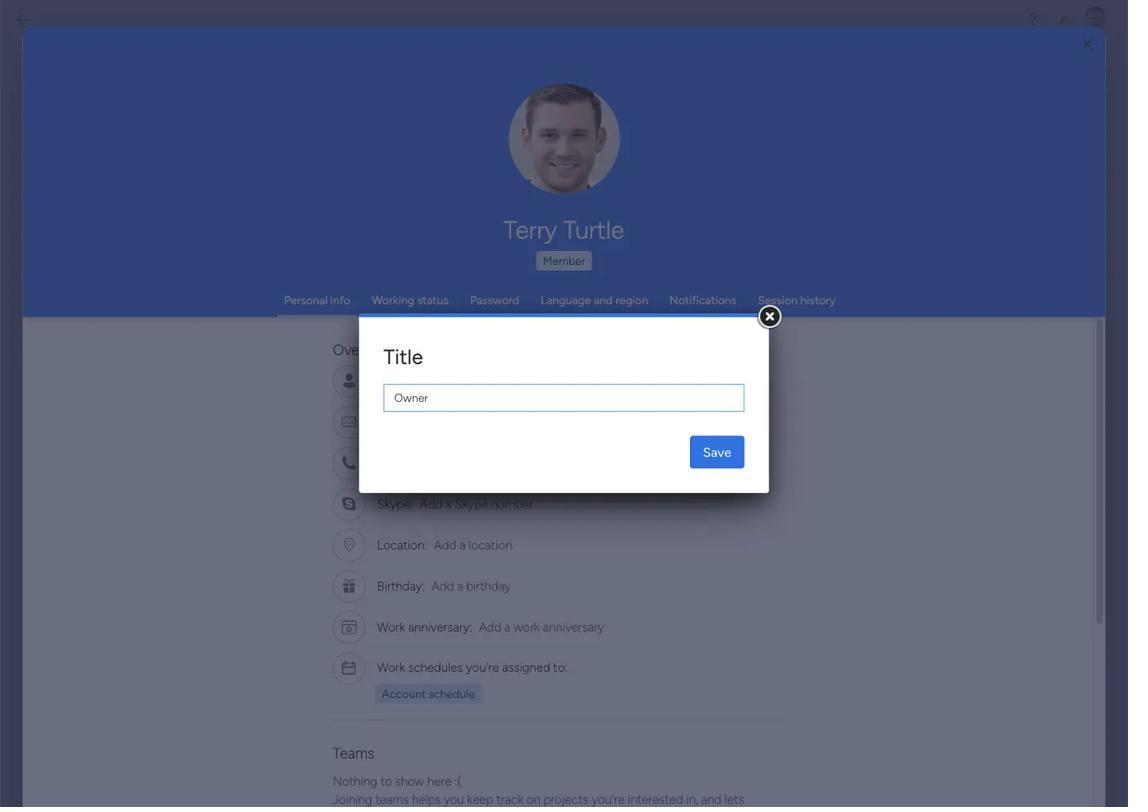 Task type: vqa. For each thing, say whether or not it's contained in the screenshot.


Task type: locate. For each thing, give the bounding box(es) containing it.
title: add a title
[[377, 373, 465, 388]]

add
[[409, 373, 432, 388], [420, 496, 442, 511], [433, 537, 456, 552], [431, 579, 454, 593], [479, 620, 501, 634]]

work down the birthday:
[[377, 620, 405, 634]]

track
[[496, 792, 523, 807]]

member
[[480, 152, 525, 167]]

help image
[[1025, 11, 1041, 28]]

and
[[594, 293, 613, 307], [701, 792, 721, 807]]

for
[[626, 171, 641, 185]]

password
[[470, 293, 519, 307]]

ask
[[489, 171, 508, 185]]

nothing
[[332, 774, 377, 789]]

add for add a skype number
[[420, 496, 442, 511]]

0 horizontal spatial to
[[380, 774, 392, 789]]

1 vertical spatial you're
[[591, 792, 624, 807]]

1 horizontal spatial you're
[[591, 792, 624, 807]]

1 vertical spatial and
[[701, 792, 721, 807]]

skype
[[454, 496, 488, 511]]

projects
[[543, 792, 588, 807]]

password link
[[470, 293, 519, 307]]

back to workspace image
[[15, 11, 31, 28]]

interested
[[627, 792, 683, 807]]

add for add a title
[[409, 373, 432, 388]]

a right be
[[470, 152, 477, 167]]

you're right projects on the bottom
[[591, 792, 624, 807]]

1 horizontal spatial and
[[701, 792, 721, 807]]

can
[[467, 171, 486, 185]]

to inside nothing to show here :( joining teams helps you keep track on projects you're interested in, and lets
[[380, 774, 392, 789]]

personal info
[[284, 293, 351, 307]]

a for skype
[[445, 496, 451, 511]]

lets
[[724, 792, 744, 807]]

work
[[377, 620, 405, 634], [377, 660, 405, 675]]

add down location: add a location
[[431, 579, 454, 593]]

a left birthday
[[457, 579, 463, 593]]

keep
[[467, 792, 493, 807]]

1 vertical spatial work
[[377, 660, 405, 675]]

history
[[800, 293, 836, 307]]

a left title
[[435, 373, 441, 388]]

joining
[[332, 792, 372, 807]]

team
[[600, 152, 631, 167]]

helps
[[411, 792, 440, 807]]

a left skype
[[445, 496, 451, 511]]

0 horizontal spatial you
[[387, 152, 408, 167]]

to
[[440, 152, 451, 167], [634, 152, 644, 167], [380, 774, 392, 789]]

you're down work anniversary: add a work anniversary
[[466, 660, 499, 675]]

and left "region"
[[594, 293, 613, 307]]

this
[[689, 152, 708, 167]]

language and region link
[[541, 293, 648, 307]]

you down be
[[443, 171, 464, 185]]

need
[[411, 152, 437, 167]]

1 vertical spatial you
[[443, 171, 464, 185]]

this
[[324, 103, 378, 136]]

page.
[[711, 152, 741, 167]]

title
[[384, 345, 423, 369]]

of
[[528, 152, 539, 167]]

work left schedules
[[377, 660, 405, 675]]

birthday: add a birthday
[[377, 579, 511, 593]]

0 vertical spatial you're
[[466, 660, 499, 675]]

the right of
[[542, 152, 559, 167]]

access:
[[644, 171, 685, 185]]

work for work anniversary: add a work anniversary
[[377, 620, 405, 634]]

you
[[387, 152, 408, 167], [443, 171, 464, 185]]

you left need
[[387, 152, 408, 167]]

1 horizontal spatial you
[[443, 171, 464, 185]]

section
[[385, 103, 477, 136]]

0 horizontal spatial the
[[511, 171, 528, 185]]

be
[[454, 152, 467, 167]]

assigned
[[502, 660, 550, 675]]

a inside you need to be a member of the admin team to access this page. you can ask the following admins for access:
[[470, 152, 477, 167]]

to up teams
[[380, 774, 392, 789]]

0 horizontal spatial and
[[594, 293, 613, 307]]

admin
[[562, 152, 597, 167]]

add for add a location
[[433, 537, 456, 552]]

anniversary:
[[408, 620, 472, 634]]

working
[[372, 293, 414, 307]]

personal info link
[[284, 293, 351, 307]]

1 work from the top
[[377, 620, 405, 634]]

0 vertical spatial work
[[377, 620, 405, 634]]

add right skype:
[[420, 496, 442, 511]]

2 work from the top
[[377, 660, 405, 675]]

a left location on the left of page
[[459, 537, 465, 552]]

save
[[703, 445, 731, 460]]

the
[[542, 152, 559, 167], [511, 171, 528, 185]]

you're
[[466, 660, 499, 675], [591, 792, 624, 807]]

add left the work
[[479, 620, 501, 634]]

add down title
[[409, 373, 432, 388]]

a
[[470, 152, 477, 167], [435, 373, 441, 388], [445, 496, 451, 511], [459, 537, 465, 552], [457, 579, 463, 593], [504, 620, 510, 634]]

to up for
[[634, 152, 644, 167]]

title:
[[377, 373, 403, 388]]

schedules
[[408, 660, 463, 675]]

to left be
[[440, 152, 451, 167]]

0 vertical spatial the
[[542, 152, 559, 167]]

terry
[[504, 215, 557, 245]]

and right in,
[[701, 792, 721, 807]]

Title field
[[384, 384, 745, 412]]

0 horizontal spatial you're
[[466, 660, 499, 675]]

add up birthday: add a birthday
[[433, 537, 456, 552]]

close image
[[1083, 38, 1093, 50]]

1 horizontal spatial the
[[542, 152, 559, 167]]

the right the ask
[[511, 171, 528, 185]]

turtle
[[563, 215, 625, 245]]



Task type: describe. For each thing, give the bounding box(es) containing it.
and inside nothing to show here :( joining teams helps you keep track on projects you're interested in, and lets
[[701, 792, 721, 807]]

location:
[[377, 537, 427, 552]]

notifications
[[670, 293, 737, 307]]

1 horizontal spatial to
[[440, 152, 451, 167]]

status
[[417, 293, 449, 307]]

requires
[[484, 103, 585, 136]]

0 vertical spatial and
[[594, 293, 613, 307]]

a for location
[[459, 537, 465, 552]]

a for title
[[435, 373, 441, 388]]

terry turtle
[[504, 215, 625, 245]]

notifications link
[[670, 293, 737, 307]]

you're inside nothing to show here :( joining teams helps you keep track on projects you're interested in, and lets
[[591, 792, 624, 807]]

0 vertical spatial you
[[387, 152, 408, 167]]

access
[[647, 152, 686, 167]]

in,
[[686, 792, 698, 807]]

you
[[444, 792, 464, 807]]

a for birthday
[[457, 579, 463, 593]]

overview
[[332, 341, 394, 359]]

nothing to show here :( joining teams helps you keep track on projects you're interested in, and lets
[[332, 774, 744, 807]]

:(
[[454, 774, 461, 789]]

here
[[427, 774, 451, 789]]

add for add a birthday
[[431, 579, 454, 593]]

birthday
[[466, 579, 511, 593]]

on
[[526, 792, 540, 807]]

number
[[491, 496, 533, 511]]

work anniversary: add a work anniversary
[[377, 620, 604, 634]]

location
[[468, 537, 512, 552]]

show
[[395, 774, 424, 789]]

teams button
[[332, 744, 374, 762]]

language and region
[[541, 293, 648, 307]]

teams
[[375, 792, 408, 807]]

session history link
[[758, 293, 836, 307]]

2 horizontal spatial to
[[634, 152, 644, 167]]

work schedules you're assigned to:
[[377, 660, 567, 675]]

skype: add a skype number
[[377, 496, 533, 511]]

session
[[758, 293, 798, 307]]

working status link
[[372, 293, 449, 307]]

anniversary
[[542, 620, 604, 634]]

terry turtle button
[[338, 215, 790, 245]]

terryturtle85@gmail.com
[[415, 414, 552, 429]]

location: add a location
[[377, 537, 512, 552]]

skype:
[[377, 496, 413, 511]]

work
[[513, 620, 539, 634]]

to:
[[553, 660, 567, 675]]

work for work schedules you're assigned to:
[[377, 660, 405, 675]]

region
[[616, 293, 648, 307]]

this section requires admin privileges.
[[324, 103, 804, 136]]

admins
[[583, 171, 623, 185]]

a left the work
[[504, 620, 510, 634]]

working status
[[372, 293, 449, 307]]

language
[[541, 293, 591, 307]]

info
[[331, 293, 351, 307]]

1 vertical spatial the
[[511, 171, 528, 185]]

save button
[[690, 436, 745, 469]]

personal
[[284, 293, 328, 307]]

privileges.
[[678, 103, 804, 136]]

email:
[[377, 414, 409, 429]]

email: terryturtle85@gmail.com
[[377, 414, 552, 429]]

title
[[444, 373, 465, 388]]

birthday:
[[377, 579, 425, 593]]

teams
[[332, 744, 374, 762]]

terry turtle image
[[1082, 7, 1109, 33]]

session history
[[758, 293, 836, 307]]

you need to be a member of the admin team to access this page. you can ask the following admins for access:
[[387, 152, 741, 185]]

member
[[543, 254, 585, 268]]

admin
[[592, 103, 671, 136]]

following
[[531, 171, 580, 185]]



